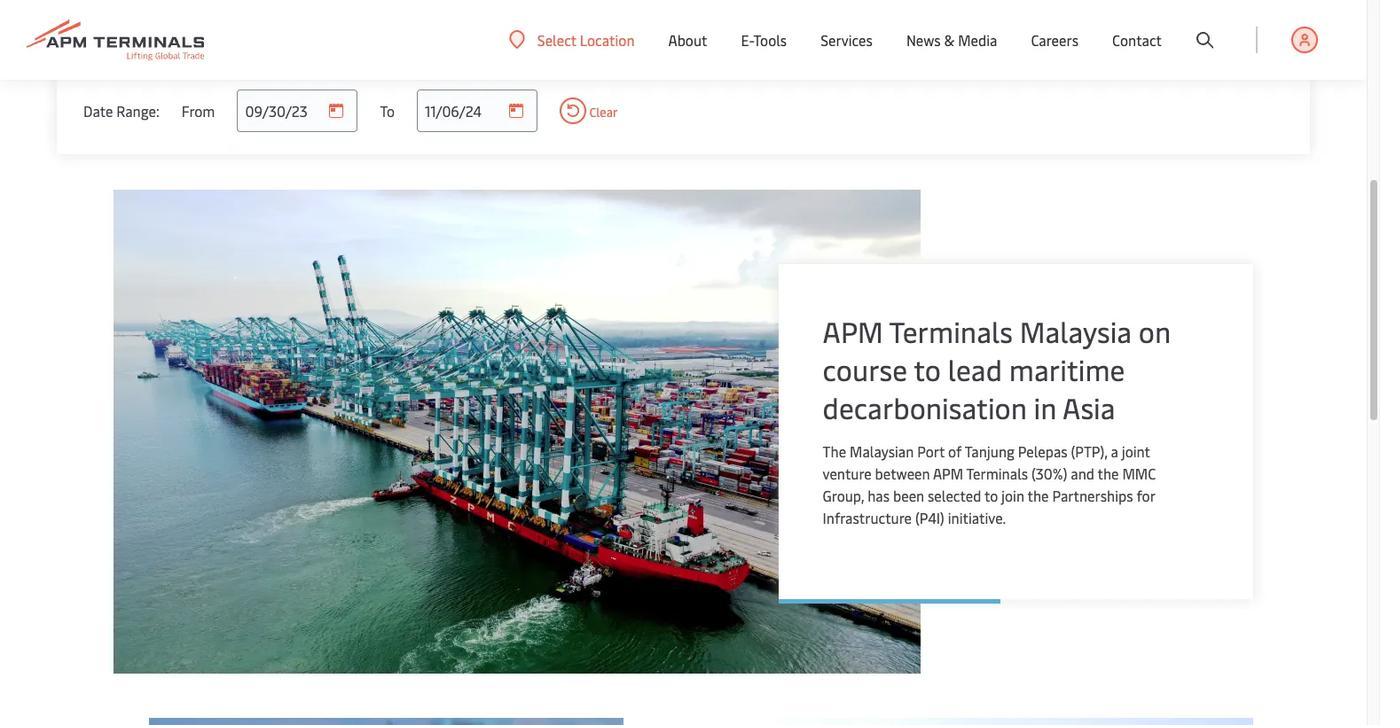 Task type: locate. For each thing, give the bounding box(es) containing it.
1 vertical spatial to
[[985, 486, 999, 506]]

joint
[[1122, 442, 1151, 462]]

the down the a
[[1098, 464, 1120, 484]]

malaysia
[[1020, 312, 1132, 351]]

1 horizontal spatial apm
[[934, 464, 964, 484]]

date range:
[[83, 101, 159, 120]]

apm
[[823, 312, 884, 351], [934, 464, 964, 484]]

of
[[949, 442, 962, 462]]

contact button
[[1113, 0, 1163, 80]]

to left join
[[985, 486, 999, 506]]

(p4i)
[[916, 509, 945, 528]]

about
[[669, 30, 708, 50]]

malaysian
[[850, 442, 914, 462]]

mmc
[[1123, 464, 1156, 484]]

1 vertical spatial apm
[[934, 464, 964, 484]]

terminals up decarbonisation
[[890, 312, 1013, 351]]

and
[[1071, 464, 1095, 484]]

from
[[182, 101, 215, 120]]

port
[[918, 442, 945, 462]]

0 vertical spatial apm
[[823, 312, 884, 351]]

the down (30%)
[[1028, 486, 1050, 506]]

maritime
[[1010, 351, 1126, 389]]

&
[[945, 30, 955, 50]]

services
[[821, 30, 873, 50]]

news & media button
[[907, 0, 998, 80]]

0 horizontal spatial to
[[914, 351, 942, 389]]

0 horizontal spatial apm
[[823, 312, 884, 351]]

keith svendsen image
[[149, 719, 624, 726]]

infrastructure
[[823, 509, 912, 528]]

apm inside apm terminals malaysia on course to lead maritime decarbonisation in asia
[[823, 312, 884, 351]]

partnerships
[[1053, 486, 1134, 506]]

terminals down the tanjung
[[967, 464, 1029, 484]]

the
[[1098, 464, 1120, 484], [1028, 486, 1050, 506]]

e-
[[741, 30, 754, 50]]

1 vertical spatial the
[[1028, 486, 1050, 506]]

220112 ptp to invest image
[[114, 190, 921, 675]]

0 vertical spatial terminals
[[890, 312, 1013, 351]]

terminals
[[890, 312, 1013, 351], [967, 464, 1029, 484]]

0 horizontal spatial the
[[1028, 486, 1050, 506]]

to
[[914, 351, 942, 389], [985, 486, 999, 506]]

between
[[876, 464, 931, 484]]

to left lead
[[914, 351, 942, 389]]

tools
[[754, 30, 787, 50]]

news & media
[[907, 30, 998, 50]]

apmt apapa nigeria rail terminal image
[[779, 719, 1254, 726]]

select location
[[538, 30, 635, 49]]

1 horizontal spatial to
[[985, 486, 999, 506]]

for
[[1137, 486, 1156, 506]]

To text field
[[417, 90, 538, 132]]

careers button
[[1032, 0, 1079, 80]]

venture
[[823, 464, 872, 484]]

1 horizontal spatial the
[[1098, 464, 1120, 484]]

tanjung
[[965, 442, 1015, 462]]

e-tools button
[[741, 0, 787, 80]]

news
[[907, 30, 941, 50]]

been
[[894, 486, 925, 506]]

pelepas
[[1019, 442, 1068, 462]]

join
[[1002, 486, 1025, 506]]

the malaysian port of tanjung pelepas (ptp), a joint venture between apm terminals (30%) and the mmc group, has been selected to join the partnerships for infrastructure (p4i) initiative.
[[823, 442, 1156, 528]]

1 vertical spatial terminals
[[967, 464, 1029, 484]]

0 vertical spatial to
[[914, 351, 942, 389]]



Task type: describe. For each thing, give the bounding box(es) containing it.
to
[[380, 101, 395, 120]]

(ptp),
[[1072, 442, 1108, 462]]

about button
[[669, 0, 708, 80]]

lead
[[949, 351, 1003, 389]]

selected
[[928, 486, 982, 506]]

the
[[823, 442, 847, 462]]

on
[[1139, 312, 1171, 351]]

terminals inside apm terminals malaysia on course to lead maritime decarbonisation in asia
[[890, 312, 1013, 351]]

select location button
[[509, 30, 635, 49]]

asia
[[1063, 389, 1116, 427]]

location
[[580, 30, 635, 49]]

has
[[868, 486, 890, 506]]

in
[[1034, 389, 1057, 427]]

decarbonisation
[[823, 389, 1028, 427]]

(30%)
[[1032, 464, 1068, 484]]

careers
[[1032, 30, 1079, 50]]

range:
[[117, 101, 159, 120]]

select
[[538, 30, 577, 49]]

apm terminals malaysia on course to lead maritime decarbonisation in asia link
[[823, 312, 1201, 427]]

a
[[1112, 442, 1119, 462]]

clear button
[[560, 98, 618, 124]]

course
[[823, 351, 908, 389]]

services button
[[821, 0, 873, 80]]

media
[[959, 30, 998, 50]]

clear
[[587, 104, 618, 121]]

contact
[[1113, 30, 1163, 50]]

From text field
[[237, 90, 358, 132]]

initiative.
[[949, 509, 1007, 528]]

to inside apm terminals malaysia on course to lead maritime decarbonisation in asia
[[914, 351, 942, 389]]

date
[[83, 101, 113, 120]]

apm inside the malaysian port of tanjung pelepas (ptp), a joint venture between apm terminals (30%) and the mmc group, has been selected to join the partnerships for infrastructure (p4i) initiative.
[[934, 464, 964, 484]]

0 vertical spatial the
[[1098, 464, 1120, 484]]

apm terminals malaysia on course to lead maritime decarbonisation in asia
[[823, 312, 1171, 427]]

e-tools
[[741, 30, 787, 50]]

to inside the malaysian port of tanjung pelepas (ptp), a joint venture between apm terminals (30%) and the mmc group, has been selected to join the partnerships for infrastructure (p4i) initiative.
[[985, 486, 999, 506]]

group,
[[823, 486, 865, 506]]

terminals inside the malaysian port of tanjung pelepas (ptp), a joint venture between apm terminals (30%) and the mmc group, has been selected to join the partnerships for infrastructure (p4i) initiative.
[[967, 464, 1029, 484]]



Task type: vqa. For each thing, say whether or not it's contained in the screenshot.
All Employees element
no



